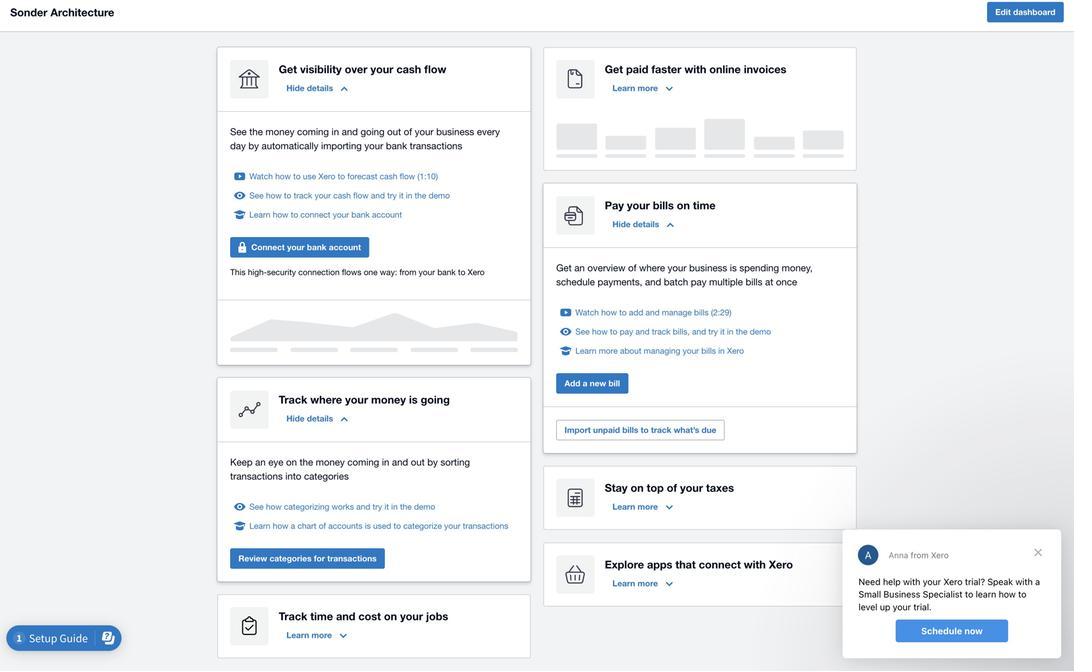 Task type: describe. For each thing, give the bounding box(es) containing it.
your inside get an overview of where your business is spending money, schedule payments, and batch pay multiple bills at once
[[668, 262, 687, 273]]

see how to track your cash flow and try it in the demo link
[[249, 189, 450, 202]]

add
[[629, 308, 644, 318]]

learn more for on
[[613, 502, 658, 512]]

learn more button for apps
[[605, 574, 681, 594]]

this high-security connection flows one way: from your bank to xero
[[230, 267, 485, 277]]

out inside keep an eye on the money coming in and out by sorting transactions into categories
[[411, 457, 425, 468]]

in inside see the money coming in and going out of your business every day by automatically importing your bank transactions
[[332, 126, 339, 137]]

on inside keep an eye on the money coming in and out by sorting transactions into categories
[[286, 457, 297, 468]]

payments,
[[598, 276, 643, 288]]

manage
[[662, 308, 692, 318]]

see the money coming in and going out of your business every day by automatically importing your bank transactions
[[230, 126, 500, 151]]

banking icon image
[[230, 60, 269, 99]]

see for see how to pay and track bills, and try it in the demo
[[576, 327, 590, 337]]

apps
[[647, 558, 673, 571]]

see how to pay and track bills, and try it in the demo
[[576, 327, 772, 337]]

by inside see the money coming in and going out of your business every day by automatically importing your bank transactions
[[249, 140, 259, 151]]

sonder architecture
[[10, 6, 114, 19]]

1 vertical spatial cash
[[380, 171, 398, 181]]

automatically
[[262, 140, 319, 151]]

how for chart
[[273, 521, 289, 531]]

an for pay
[[575, 262, 585, 273]]

business inside get an overview of where your business is spending money, schedule payments, and batch pay multiple bills at once
[[690, 262, 728, 273]]

how for track
[[266, 191, 282, 201]]

importing
[[321, 140, 362, 151]]

used
[[373, 521, 392, 531]]

pay inside get an overview of where your business is spending money, schedule payments, and batch pay multiple bills at once
[[691, 276, 707, 288]]

paid
[[627, 63, 649, 75]]

sonder
[[10, 6, 48, 19]]

1 horizontal spatial flow
[[400, 171, 415, 181]]

see how categorizing works and try it in the demo
[[249, 502, 436, 512]]

works
[[332, 502, 354, 512]]

to up see how to track your cash flow and try it in the demo
[[338, 171, 345, 181]]

get for get paid faster with online invoices
[[605, 63, 623, 75]]

taxes icon image
[[557, 479, 595, 518]]

bills inside 'link'
[[695, 308, 709, 318]]

coming inside see the money coming in and going out of your business every day by automatically importing your bank transactions
[[297, 126, 329, 137]]

architecture
[[51, 6, 114, 19]]

dashboard
[[1014, 7, 1056, 17]]

get for get visibility over your cash flow
[[279, 63, 297, 75]]

money,
[[782, 262, 813, 273]]

flows
[[342, 267, 362, 277]]

get paid faster with online invoices
[[605, 63, 787, 75]]

bills down see how to pay and track bills, and try it in the demo link
[[702, 346, 716, 356]]

spending
[[740, 262, 780, 273]]

import unpaid bills to track what's due
[[565, 425, 717, 435]]

explore
[[605, 558, 644, 571]]

connect for your
[[301, 210, 331, 220]]

it for cash
[[399, 191, 404, 201]]

the down multiple
[[736, 327, 748, 337]]

faster
[[652, 63, 682, 75]]

2 vertical spatial flow
[[353, 191, 369, 201]]

learn down explore
[[613, 579, 636, 589]]

review
[[239, 554, 267, 564]]

to right unpaid
[[641, 425, 649, 435]]

1 horizontal spatial is
[[409, 393, 418, 406]]

pay your bills on time
[[605, 199, 716, 212]]

how for add
[[602, 308, 617, 318]]

(2:29)
[[711, 308, 732, 318]]

connection
[[299, 267, 340, 277]]

and left cost on the left of page
[[336, 610, 356, 623]]

bills right pay at right
[[653, 199, 674, 212]]

import
[[565, 425, 591, 435]]

that
[[676, 558, 696, 571]]

what's
[[674, 425, 700, 435]]

every
[[477, 126, 500, 137]]

see how to track your cash flow and try it in the demo
[[249, 191, 450, 201]]

learn down stay
[[613, 502, 636, 512]]

hide details for where
[[287, 414, 333, 424]]

0 horizontal spatial account
[[329, 242, 361, 252]]

demo for pay your bills on time
[[750, 327, 772, 337]]

1 vertical spatial money
[[371, 393, 406, 406]]

hide for track
[[287, 414, 305, 424]]

transactions inside button
[[327, 554, 377, 564]]

get visibility over your cash flow
[[279, 63, 447, 75]]

use
[[303, 171, 316, 181]]

see for see how categorizing works and try it in the demo
[[249, 502, 264, 512]]

transactions inside see the money coming in and going out of your business every day by automatically importing your bank transactions
[[410, 140, 463, 151]]

into
[[286, 471, 302, 482]]

1 horizontal spatial account
[[372, 210, 402, 220]]

to down watch how to add and manage bills (2:29) 'link'
[[610, 327, 618, 337]]

taxes
[[707, 482, 734, 495]]

to up the connect your bank account link
[[291, 210, 298, 220]]

pay
[[605, 199, 624, 212]]

more for explore apps that connect with xero
[[638, 579, 658, 589]]

how for pay
[[592, 327, 608, 337]]

transactions right the categorize
[[463, 521, 509, 531]]

add
[[565, 379, 581, 389]]

2 vertical spatial track
[[651, 425, 672, 435]]

connect your bank account link
[[230, 237, 370, 258]]

to up learn how to connect your bank account
[[284, 191, 292, 201]]

chart
[[298, 521, 317, 531]]

add a new bill link
[[557, 374, 629, 394]]

details for your
[[633, 219, 660, 229]]

way:
[[380, 267, 397, 277]]

it for time
[[721, 327, 725, 337]]

hide for get
[[287, 83, 305, 93]]

new
[[590, 379, 607, 389]]

learn more for apps
[[613, 579, 658, 589]]

learn how a chart of accounts is used to categorize your transactions link
[[249, 520, 509, 533]]

about
[[620, 346, 642, 356]]

review categories for transactions button
[[230, 549, 385, 569]]

online
[[710, 63, 741, 75]]

1 vertical spatial pay
[[620, 327, 634, 337]]

track for track time and cost on your jobs
[[279, 610, 308, 623]]

review categories for transactions
[[239, 554, 377, 564]]

bank inside see the money coming in and going out of your business every day by automatically importing your bank transactions
[[386, 140, 407, 151]]

learn down paid
[[613, 83, 636, 93]]

at
[[766, 276, 774, 288]]

see for see how to track your cash flow and try it in the demo
[[249, 191, 264, 201]]

high-
[[248, 267, 267, 277]]

see how to pay and track bills, and try it in the demo link
[[576, 326, 772, 338]]

hide details for visibility
[[287, 83, 333, 93]]

track time and cost on your jobs
[[279, 610, 448, 623]]

to left use
[[293, 171, 301, 181]]

learn more button for time
[[279, 626, 355, 646]]

it inside 'link'
[[385, 502, 389, 512]]

import unpaid bills to track what's due link
[[557, 420, 725, 441]]

due
[[702, 425, 717, 435]]

invoices preview bar graph image
[[557, 119, 844, 158]]

one
[[364, 267, 378, 277]]

demo for get visibility over your cash flow
[[429, 191, 450, 201]]

accounts
[[328, 521, 363, 531]]

watch for get
[[249, 171, 273, 181]]

stay on top of your taxes
[[605, 482, 734, 495]]

from
[[400, 267, 417, 277]]

multiple
[[710, 276, 743, 288]]

get an overview of where your business is spending money, schedule payments, and batch pay multiple bills at once
[[557, 262, 813, 288]]

learn up review
[[249, 521, 271, 531]]

connect for with
[[699, 558, 741, 571]]

and down forecast
[[371, 191, 385, 201]]

to inside 'link'
[[620, 308, 627, 318]]

how for use
[[275, 171, 291, 181]]

projects icon image
[[230, 608, 269, 646]]

visibility
[[300, 63, 342, 75]]

more for stay on top of your taxes
[[638, 502, 658, 512]]

learn more about managing your bills in xero
[[576, 346, 744, 356]]

add a new bill
[[565, 379, 620, 389]]

learn more about managing your bills in xero link
[[576, 345, 744, 358]]

watch how to use xero to forecast cash flow (1:10) link
[[249, 170, 438, 183]]

the inside see the money coming in and going out of your business every day by automatically importing your bank transactions
[[249, 126, 263, 137]]

1 vertical spatial a
[[291, 521, 295, 531]]

see how categorizing works and try it in the demo link
[[249, 501, 436, 514]]

hide details for your
[[613, 219, 660, 229]]

watch how to use xero to forecast cash flow (1:10)
[[249, 171, 438, 181]]



Task type: vqa. For each thing, say whether or not it's contained in the screenshot.
jobs
yes



Task type: locate. For each thing, give the bounding box(es) containing it.
1 vertical spatial details
[[633, 219, 660, 229]]

0 vertical spatial with
[[685, 63, 707, 75]]

see inside see the money coming in and going out of your business every day by automatically importing your bank transactions
[[230, 126, 247, 137]]

keep an eye on the money coming in and out by sorting transactions into categories
[[230, 457, 470, 482]]

0 vertical spatial money
[[266, 126, 295, 137]]

bills inside get an overview of where your business is spending money, schedule payments, and batch pay multiple bills at once
[[746, 276, 763, 288]]

an inside get an overview of where your business is spending money, schedule payments, and batch pay multiple bills at once
[[575, 262, 585, 273]]

it up used
[[385, 502, 389, 512]]

0 vertical spatial it
[[399, 191, 404, 201]]

xero
[[319, 171, 336, 181], [468, 267, 485, 277], [727, 346, 744, 356], [769, 558, 793, 571]]

going inside see the money coming in and going out of your business every day by automatically importing your bank transactions
[[361, 126, 385, 137]]

bank
[[386, 140, 407, 151], [352, 210, 370, 220], [307, 242, 327, 252], [438, 267, 456, 277]]

1 horizontal spatial watch
[[576, 308, 599, 318]]

how inside watch how to use xero to forecast cash flow (1:10) link
[[275, 171, 291, 181]]

track down use
[[294, 191, 312, 201]]

a
[[583, 379, 588, 389], [291, 521, 295, 531]]

an
[[575, 262, 585, 273], [255, 457, 266, 468]]

learn more down explore
[[613, 579, 658, 589]]

add-ons icon image
[[557, 556, 595, 594]]

transactions down "keep"
[[230, 471, 283, 482]]

1 vertical spatial account
[[329, 242, 361, 252]]

0 vertical spatial by
[[249, 140, 259, 151]]

track
[[294, 191, 312, 201], [652, 327, 671, 337], [651, 425, 672, 435]]

1 vertical spatial going
[[421, 393, 450, 406]]

1 horizontal spatial try
[[387, 191, 397, 201]]

0 horizontal spatial money
[[266, 126, 295, 137]]

going
[[361, 126, 385, 137], [421, 393, 450, 406]]

0 horizontal spatial with
[[685, 63, 707, 75]]

track right track money icon
[[279, 393, 308, 406]]

0 horizontal spatial watch
[[249, 171, 273, 181]]

demo up the categorize
[[414, 502, 436, 512]]

how for connect
[[273, 210, 289, 220]]

hide details button for your
[[605, 214, 682, 235]]

money inside see the money coming in and going out of your business every day by automatically importing your bank transactions
[[266, 126, 295, 137]]

to right used
[[394, 521, 401, 531]]

0 vertical spatial demo
[[429, 191, 450, 201]]

1 vertical spatial try
[[709, 327, 718, 337]]

edit
[[996, 7, 1012, 17]]

the down (1:10) at the top
[[415, 191, 427, 201]]

get inside get an overview of where your business is spending money, schedule payments, and batch pay multiple bills at once
[[557, 262, 572, 273]]

see inside 'link'
[[249, 502, 264, 512]]

1 horizontal spatial time
[[693, 199, 716, 212]]

hide details down 'visibility'
[[287, 83, 333, 93]]

an for track
[[255, 457, 266, 468]]

coming up works
[[348, 457, 379, 468]]

how
[[275, 171, 291, 181], [266, 191, 282, 201], [273, 210, 289, 220], [602, 308, 617, 318], [592, 327, 608, 337], [266, 502, 282, 512], [273, 521, 289, 531]]

0 vertical spatial is
[[730, 262, 737, 273]]

overview
[[588, 262, 626, 273]]

banking preview line graph image
[[230, 313, 518, 352]]

more down apps
[[638, 579, 658, 589]]

pay up about
[[620, 327, 634, 337]]

and left batch
[[645, 276, 662, 288]]

0 horizontal spatial a
[[291, 521, 295, 531]]

how inside learn how to connect your bank account link
[[273, 210, 289, 220]]

track money icon image
[[230, 391, 269, 429]]

try up learn how a chart of accounts is used to categorize your transactions at the left bottom of the page
[[373, 502, 382, 512]]

0 horizontal spatial an
[[255, 457, 266, 468]]

flow
[[425, 63, 447, 75], [400, 171, 415, 181], [353, 191, 369, 201]]

hide details button down pay your bills on time
[[605, 214, 682, 235]]

track left 'what's'
[[651, 425, 672, 435]]

watch down schedule
[[576, 308, 599, 318]]

watch down automatically
[[249, 171, 273, 181]]

connect
[[251, 242, 285, 252]]

connect right that on the right
[[699, 558, 741, 571]]

by
[[249, 140, 259, 151], [428, 457, 438, 468]]

0 vertical spatial coming
[[297, 126, 329, 137]]

hide details down pay at right
[[613, 219, 660, 229]]

the inside 'link'
[[400, 502, 412, 512]]

details down pay your bills on time
[[633, 219, 660, 229]]

0 vertical spatial flow
[[425, 63, 447, 75]]

try
[[387, 191, 397, 201], [709, 327, 718, 337], [373, 502, 382, 512]]

account
[[372, 210, 402, 220], [329, 242, 361, 252]]

bank right "importing"
[[386, 140, 407, 151]]

and inside keep an eye on the money coming in and out by sorting transactions into categories
[[392, 457, 408, 468]]

bills down spending
[[746, 276, 763, 288]]

learn right "projects icon"
[[287, 631, 309, 641]]

1 horizontal spatial get
[[557, 262, 572, 273]]

security
[[267, 267, 296, 277]]

bills
[[653, 199, 674, 212], [746, 276, 763, 288], [695, 308, 709, 318], [702, 346, 716, 356], [623, 425, 639, 435]]

2 vertical spatial is
[[365, 521, 371, 531]]

learn more button for on
[[605, 497, 681, 518]]

1 vertical spatial where
[[311, 393, 342, 406]]

hide down pay at right
[[613, 219, 631, 229]]

invoices icon image
[[557, 60, 595, 99]]

learn more button
[[605, 78, 681, 99], [605, 497, 681, 518], [605, 574, 681, 594], [279, 626, 355, 646]]

to right from
[[458, 267, 466, 277]]

learn more
[[613, 83, 658, 93], [613, 502, 658, 512], [613, 579, 658, 589], [287, 631, 332, 641]]

learn more down paid
[[613, 83, 658, 93]]

details
[[307, 83, 333, 93], [633, 219, 660, 229], [307, 414, 333, 424]]

in inside 'link'
[[391, 502, 398, 512]]

it down (2:29)
[[721, 327, 725, 337]]

0 horizontal spatial out
[[387, 126, 401, 137]]

2 horizontal spatial try
[[709, 327, 718, 337]]

hide right track money icon
[[287, 414, 305, 424]]

try down watch how to use xero to forecast cash flow (1:10) link
[[387, 191, 397, 201]]

cost
[[359, 610, 381, 623]]

1 vertical spatial demo
[[750, 327, 772, 337]]

bills right unpaid
[[623, 425, 639, 435]]

try inside 'link'
[[373, 502, 382, 512]]

hide down 'visibility'
[[287, 83, 305, 93]]

for
[[314, 554, 325, 564]]

0 vertical spatial out
[[387, 126, 401, 137]]

how for works
[[266, 502, 282, 512]]

details for where
[[307, 414, 333, 424]]

0 horizontal spatial going
[[361, 126, 385, 137]]

1 horizontal spatial out
[[411, 457, 425, 468]]

0 vertical spatial track
[[294, 191, 312, 201]]

0 vertical spatial pay
[[691, 276, 707, 288]]

1 vertical spatial watch
[[576, 308, 599, 318]]

learn more button down 'track time and cost on your jobs'
[[279, 626, 355, 646]]

1 vertical spatial time
[[311, 610, 333, 623]]

business up multiple
[[690, 262, 728, 273]]

more left about
[[599, 346, 618, 356]]

1 horizontal spatial an
[[575, 262, 585, 273]]

see for see the money coming in and going out of your business every day by automatically importing your bank transactions
[[230, 126, 247, 137]]

watch inside 'link'
[[576, 308, 599, 318]]

0 vertical spatial account
[[372, 210, 402, 220]]

your
[[371, 63, 394, 75], [415, 126, 434, 137], [365, 140, 384, 151], [315, 191, 331, 201], [627, 199, 650, 212], [333, 210, 349, 220], [287, 242, 305, 252], [668, 262, 687, 273], [419, 267, 435, 277], [683, 346, 699, 356], [345, 393, 368, 406], [681, 482, 703, 495], [444, 521, 461, 531], [400, 610, 423, 623]]

1 horizontal spatial pay
[[691, 276, 707, 288]]

watch for pay
[[576, 308, 599, 318]]

transactions inside keep an eye on the money coming in and out by sorting transactions into categories
[[230, 471, 283, 482]]

bank right from
[[438, 267, 456, 277]]

1 vertical spatial business
[[690, 262, 728, 273]]

track
[[279, 393, 308, 406], [279, 610, 308, 623]]

hide details
[[287, 83, 333, 93], [613, 219, 660, 229], [287, 414, 333, 424]]

coming
[[297, 126, 329, 137], [348, 457, 379, 468]]

a left chart
[[291, 521, 295, 531]]

learn how a chart of accounts is used to categorize your transactions
[[249, 521, 509, 531]]

0 horizontal spatial it
[[385, 502, 389, 512]]

bank down "see how to track your cash flow and try it in the demo" link
[[352, 210, 370, 220]]

track where your money is going
[[279, 393, 450, 406]]

track for track where your money is going
[[279, 393, 308, 406]]

demo down (1:10) at the top
[[429, 191, 450, 201]]

0 horizontal spatial connect
[[301, 210, 331, 220]]

and up "importing"
[[342, 126, 358, 137]]

0 horizontal spatial coming
[[297, 126, 329, 137]]

learn more button down paid
[[605, 78, 681, 99]]

2 vertical spatial hide details button
[[279, 409, 356, 429]]

0 vertical spatial business
[[436, 126, 475, 137]]

out inside see the money coming in and going out of your business every day by automatically importing your bank transactions
[[387, 126, 401, 137]]

where inside get an overview of where your business is spending money, schedule payments, and batch pay multiple bills at once
[[640, 262, 665, 273]]

of inside see the money coming in and going out of your business every day by automatically importing your bank transactions
[[404, 126, 412, 137]]

bank up connection
[[307, 242, 327, 252]]

an up schedule
[[575, 262, 585, 273]]

1 horizontal spatial by
[[428, 457, 438, 468]]

1 vertical spatial out
[[411, 457, 425, 468]]

2 vertical spatial try
[[373, 502, 382, 512]]

2 vertical spatial demo
[[414, 502, 436, 512]]

details down 'visibility'
[[307, 83, 333, 93]]

see up connect
[[249, 191, 264, 201]]

more for track time and cost on your jobs
[[312, 631, 332, 641]]

categorizing
[[284, 502, 330, 512]]

try for time
[[709, 327, 718, 337]]

top
[[647, 482, 664, 495]]

1 horizontal spatial money
[[316, 457, 345, 468]]

money inside keep an eye on the money coming in and out by sorting transactions into categories
[[316, 457, 345, 468]]

it
[[399, 191, 404, 201], [721, 327, 725, 337], [385, 502, 389, 512]]

transactions up (1:10) at the top
[[410, 140, 463, 151]]

edit dashboard
[[996, 7, 1056, 17]]

schedule
[[557, 276, 595, 288]]

try down (2:29)
[[709, 327, 718, 337]]

hide details button for visibility
[[279, 78, 356, 99]]

watch how to add and manage bills (2:29) link
[[576, 306, 732, 319]]

day
[[230, 140, 246, 151]]

and right bills,
[[692, 327, 707, 337]]

unpaid
[[593, 425, 620, 435]]

how inside watch how to add and manage bills (2:29) 'link'
[[602, 308, 617, 318]]

2 vertical spatial hide details
[[287, 414, 333, 424]]

hide details button for where
[[279, 409, 356, 429]]

see
[[230, 126, 247, 137], [249, 191, 264, 201], [576, 327, 590, 337], [249, 502, 264, 512]]

0 vertical spatial time
[[693, 199, 716, 212]]

and left the sorting
[[392, 457, 408, 468]]

account down "see how to track your cash flow and try it in the demo" link
[[372, 210, 402, 220]]

cash
[[397, 63, 421, 75], [380, 171, 398, 181], [333, 191, 351, 201]]

0 vertical spatial try
[[387, 191, 397, 201]]

learn more button down apps
[[605, 574, 681, 594]]

account up flows
[[329, 242, 361, 252]]

1 vertical spatial hide details button
[[605, 214, 682, 235]]

more for get paid faster with online invoices
[[638, 83, 658, 93]]

2 horizontal spatial get
[[605, 63, 623, 75]]

get left 'visibility'
[[279, 63, 297, 75]]

(1:10)
[[418, 171, 438, 181]]

1 vertical spatial hide
[[613, 219, 631, 229]]

cash down watch how to use xero to forecast cash flow (1:10) link
[[333, 191, 351, 201]]

1 vertical spatial with
[[744, 558, 766, 571]]

1 horizontal spatial a
[[583, 379, 588, 389]]

how inside "see how to track your cash flow and try it in the demo" link
[[266, 191, 282, 201]]

learn how to connect your bank account link
[[249, 209, 402, 221]]

learn more for time
[[287, 631, 332, 641]]

get for get an overview of where your business is spending money, schedule payments, and batch pay multiple bills at once
[[557, 262, 572, 273]]

demo down at
[[750, 327, 772, 337]]

0 vertical spatial track
[[279, 393, 308, 406]]

and right works
[[356, 502, 371, 512]]

1 vertical spatial track
[[652, 327, 671, 337]]

more down paid
[[638, 83, 658, 93]]

0 vertical spatial hide details
[[287, 83, 333, 93]]

0 horizontal spatial pay
[[620, 327, 634, 337]]

hide for pay
[[613, 219, 631, 229]]

edit dashboard button
[[988, 2, 1064, 22]]

1 horizontal spatial business
[[690, 262, 728, 273]]

details down track where your money is going
[[307, 414, 333, 424]]

0 vertical spatial going
[[361, 126, 385, 137]]

0 horizontal spatial by
[[249, 140, 259, 151]]

0 vertical spatial cash
[[397, 63, 421, 75]]

sorting
[[441, 457, 470, 468]]

a right add
[[583, 379, 588, 389]]

0 horizontal spatial try
[[373, 502, 382, 512]]

demo inside 'link'
[[414, 502, 436, 512]]

once
[[776, 276, 798, 288]]

bill
[[609, 379, 620, 389]]

and inside get an overview of where your business is spending money, schedule payments, and batch pay multiple bills at once
[[645, 276, 662, 288]]

managing
[[644, 346, 681, 356]]

learn more for paid
[[613, 83, 658, 93]]

this
[[230, 267, 246, 277]]

0 horizontal spatial get
[[279, 63, 297, 75]]

try for cash
[[387, 191, 397, 201]]

learn up connect
[[249, 210, 271, 220]]

to left add
[[620, 308, 627, 318]]

explore apps that connect with xero
[[605, 558, 793, 571]]

2 vertical spatial cash
[[333, 191, 351, 201]]

1 horizontal spatial coming
[[348, 457, 379, 468]]

hide details button down 'visibility'
[[279, 78, 356, 99]]

details for visibility
[[307, 83, 333, 93]]

0 horizontal spatial where
[[311, 393, 342, 406]]

business left every at the left top of the page
[[436, 126, 475, 137]]

money
[[266, 126, 295, 137], [371, 393, 406, 406], [316, 457, 345, 468]]

an left "eye"
[[255, 457, 266, 468]]

track up managing
[[652, 327, 671, 337]]

0 vertical spatial hide details button
[[279, 78, 356, 99]]

1 track from the top
[[279, 393, 308, 406]]

hide details button
[[279, 78, 356, 99], [605, 214, 682, 235], [279, 409, 356, 429]]

1 horizontal spatial with
[[744, 558, 766, 571]]

2 track from the top
[[279, 610, 308, 623]]

1 vertical spatial coming
[[348, 457, 379, 468]]

bills icon image
[[557, 196, 595, 235]]

1 vertical spatial is
[[409, 393, 418, 406]]

cash right forecast
[[380, 171, 398, 181]]

cash right over
[[397, 63, 421, 75]]

0 vertical spatial a
[[583, 379, 588, 389]]

of inside get an overview of where your business is spending money, schedule payments, and batch pay multiple bills at once
[[629, 262, 637, 273]]

learn more button down top
[[605, 497, 681, 518]]

is inside get an overview of where your business is spending money, schedule payments, and batch pay multiple bills at once
[[730, 262, 737, 273]]

watch how to add and manage bills (2:29)
[[576, 308, 732, 318]]

eye
[[269, 457, 284, 468]]

business
[[436, 126, 475, 137], [690, 262, 728, 273]]

more down top
[[638, 502, 658, 512]]

1 vertical spatial by
[[428, 457, 438, 468]]

keep
[[230, 457, 253, 468]]

categories inside button
[[270, 554, 312, 564]]

demo
[[429, 191, 450, 201], [750, 327, 772, 337], [414, 502, 436, 512]]

in inside keep an eye on the money coming in and out by sorting transactions into categories
[[382, 457, 390, 468]]

0 vertical spatial details
[[307, 83, 333, 93]]

hide details button down track where your money is going
[[279, 409, 356, 429]]

time
[[693, 199, 716, 212], [311, 610, 333, 623]]

bills left (2:29)
[[695, 308, 709, 318]]

1 vertical spatial categories
[[270, 554, 312, 564]]

the inside keep an eye on the money coming in and out by sorting transactions into categories
[[300, 457, 313, 468]]

categories inside keep an eye on the money coming in and out by sorting transactions into categories
[[304, 471, 349, 482]]

over
[[345, 63, 368, 75]]

more down 'track time and cost on your jobs'
[[312, 631, 332, 641]]

2 horizontal spatial flow
[[425, 63, 447, 75]]

transactions right for at the bottom left of page
[[327, 554, 377, 564]]

learn up add a new bill
[[576, 346, 597, 356]]

1 vertical spatial flow
[[400, 171, 415, 181]]

is inside learn how a chart of accounts is used to categorize your transactions link
[[365, 521, 371, 531]]

the up the categorize
[[400, 502, 412, 512]]

0 vertical spatial hide
[[287, 83, 305, 93]]

and inside see the money coming in and going out of your business every day by automatically importing your bank transactions
[[342, 126, 358, 137]]

1 horizontal spatial connect
[[699, 558, 741, 571]]

2 horizontal spatial it
[[721, 327, 725, 337]]

and right add
[[646, 308, 660, 318]]

pay
[[691, 276, 707, 288], [620, 327, 634, 337]]

1 horizontal spatial going
[[421, 393, 450, 406]]

learn more down 'track time and cost on your jobs'
[[287, 631, 332, 641]]

2 vertical spatial money
[[316, 457, 345, 468]]

connect up connect your bank account
[[301, 210, 331, 220]]

a inside 'link'
[[583, 379, 588, 389]]

see down schedule
[[576, 327, 590, 337]]

coming up automatically
[[297, 126, 329, 137]]

how inside learn how a chart of accounts is used to categorize your transactions link
[[273, 521, 289, 531]]

batch
[[664, 276, 689, 288]]

connect your bank account
[[251, 242, 361, 252]]

invoices
[[744, 63, 787, 75]]

1 vertical spatial it
[[721, 327, 725, 337]]

how inside see how to pay and track bills, and try it in the demo link
[[592, 327, 608, 337]]

2 vertical spatial details
[[307, 414, 333, 424]]

see down "keep"
[[249, 502, 264, 512]]

by left the sorting
[[428, 457, 438, 468]]

by inside keep an eye on the money coming in and out by sorting transactions into categories
[[428, 457, 438, 468]]

pay right batch
[[691, 276, 707, 288]]

hide details down track where your money is going
[[287, 414, 333, 424]]

stay
[[605, 482, 628, 495]]

2 horizontal spatial is
[[730, 262, 737, 273]]

categorize
[[404, 521, 442, 531]]

1 vertical spatial track
[[279, 610, 308, 623]]

in
[[332, 126, 339, 137], [406, 191, 413, 201], [727, 327, 734, 337], [719, 346, 725, 356], [382, 457, 390, 468], [391, 502, 398, 512]]

the up automatically
[[249, 126, 263, 137]]

track right "projects icon"
[[279, 610, 308, 623]]

jobs
[[426, 610, 448, 623]]

how inside see how categorizing works and try it in the demo 'link'
[[266, 502, 282, 512]]

learn more down stay
[[613, 502, 658, 512]]

an inside keep an eye on the money coming in and out by sorting transactions into categories
[[255, 457, 266, 468]]

coming inside keep an eye on the money coming in and out by sorting transactions into categories
[[348, 457, 379, 468]]

business inside see the money coming in and going out of your business every day by automatically importing your bank transactions
[[436, 126, 475, 137]]

get left paid
[[605, 63, 623, 75]]

0 horizontal spatial time
[[311, 610, 333, 623]]

2 vertical spatial it
[[385, 502, 389, 512]]

and down add
[[636, 327, 650, 337]]

learn more button for paid
[[605, 78, 681, 99]]

dialog
[[843, 530, 1062, 659]]

and
[[342, 126, 358, 137], [371, 191, 385, 201], [645, 276, 662, 288], [646, 308, 660, 318], [636, 327, 650, 337], [692, 327, 707, 337], [392, 457, 408, 468], [356, 502, 371, 512], [336, 610, 356, 623]]

2 vertical spatial hide
[[287, 414, 305, 424]]

1 vertical spatial connect
[[699, 558, 741, 571]]

learn how to connect your bank account
[[249, 210, 402, 220]]

2 horizontal spatial money
[[371, 393, 406, 406]]



